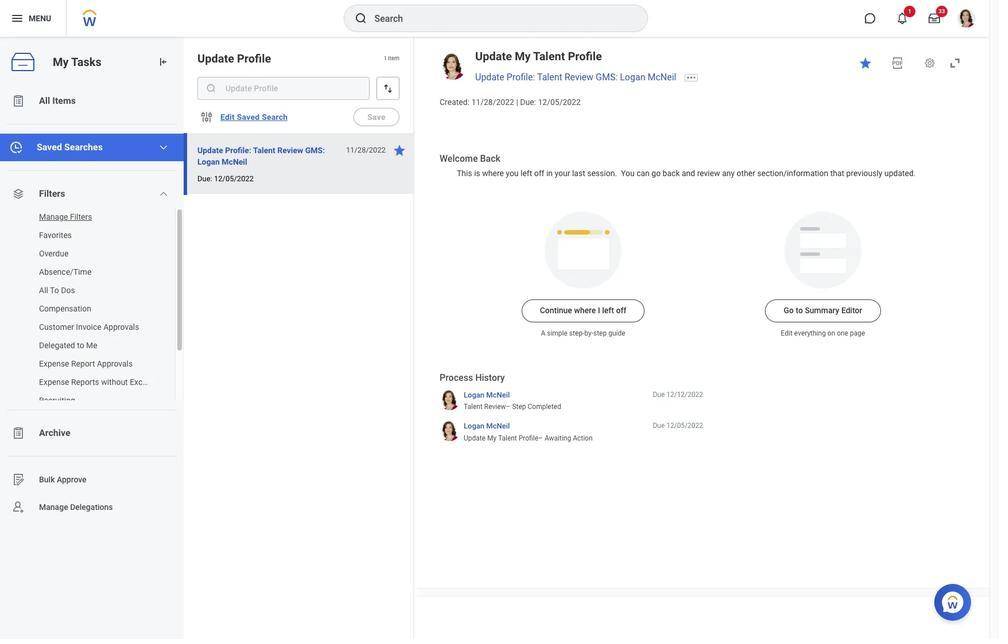 Task type: vqa. For each thing, say whether or not it's contained in the screenshot.
second Logan McNeil from the bottom of the process history Region
yes



Task type: locate. For each thing, give the bounding box(es) containing it.
review down 'update my talent profile'
[[565, 72, 594, 83]]

filters
[[39, 188, 65, 199], [70, 213, 92, 222]]

logan mcneil button down talent review – step completed
[[464, 422, 510, 432]]

process history
[[440, 373, 505, 384]]

1 vertical spatial left
[[603, 306, 615, 315]]

chevron down image for filters
[[159, 190, 168, 199]]

1 horizontal spatial due:
[[521, 98, 536, 107]]

update down menu banner
[[476, 49, 512, 63]]

1 vertical spatial review
[[278, 146, 303, 155]]

back
[[480, 153, 501, 164]]

review left the step
[[485, 403, 506, 411]]

expense report approvals
[[39, 360, 133, 369]]

0 horizontal spatial 1
[[384, 55, 387, 62]]

approvals for customer invoice approvals
[[103, 323, 139, 332]]

0 horizontal spatial update profile: talent review gms: logan mcneil
[[198, 146, 325, 167]]

1 all from the top
[[39, 95, 50, 106]]

1 vertical spatial 11/28/2022
[[346, 146, 386, 155]]

2 all from the top
[[39, 286, 48, 295]]

dos
[[61, 286, 75, 295]]

2 horizontal spatial my
[[515, 49, 531, 63]]

expense up recruiting
[[39, 378, 69, 387]]

11/28/2022 inside item list element
[[346, 146, 386, 155]]

0 vertical spatial gms:
[[596, 72, 618, 83]]

talent down 'update my talent profile'
[[538, 72, 563, 83]]

1 chevron down image from the top
[[159, 143, 168, 152]]

1 vertical spatial to
[[77, 341, 84, 350]]

– left awaiting
[[539, 435, 543, 443]]

all inside all items button
[[39, 95, 50, 106]]

review down search
[[278, 146, 303, 155]]

1 vertical spatial profile:
[[225, 146, 252, 155]]

1 horizontal spatial search image
[[354, 11, 368, 25]]

0 vertical spatial manage
[[39, 213, 68, 222]]

0 vertical spatial to
[[796, 306, 804, 315]]

logan mcneil button
[[464, 390, 510, 400], [464, 422, 510, 432]]

0 vertical spatial logan mcneil
[[464, 391, 510, 400]]

rename image
[[11, 473, 25, 487]]

11/28/2022
[[472, 98, 515, 107], [346, 146, 386, 155]]

11/28/2022 left |
[[472, 98, 515, 107]]

0 horizontal spatial review
[[278, 146, 303, 155]]

1 vertical spatial approvals
[[97, 360, 133, 369]]

talent down process history
[[464, 403, 483, 411]]

edit saved search
[[221, 113, 288, 122]]

by-
[[585, 330, 594, 338]]

manage down bulk
[[39, 503, 68, 512]]

1 horizontal spatial saved
[[237, 113, 260, 122]]

talent review – step completed
[[464, 403, 562, 411]]

my for update my talent profile
[[515, 49, 531, 63]]

2 horizontal spatial 12/05/2022
[[667, 422, 704, 430]]

1 horizontal spatial left
[[603, 306, 615, 315]]

1 vertical spatial logan mcneil button
[[464, 422, 510, 432]]

gms: inside update profile: talent review gms: logan mcneil button
[[305, 146, 325, 155]]

1 vertical spatial off
[[617, 306, 627, 315]]

where left 'i'
[[575, 306, 596, 315]]

continue
[[540, 306, 573, 315]]

all inside all to dos button
[[39, 286, 48, 295]]

all
[[39, 95, 50, 106], [39, 286, 48, 295]]

0 vertical spatial 1
[[909, 8, 912, 14]]

edit right configure icon
[[221, 113, 235, 122]]

edit for edit everything on one page
[[782, 330, 793, 338]]

update profile: talent review gms: logan mcneil down 'update my talent profile'
[[476, 72, 677, 83]]

1 horizontal spatial edit
[[782, 330, 793, 338]]

a simple step-by-step guide
[[541, 330, 626, 338]]

due left 12/12/2022 on the bottom of the page
[[653, 391, 665, 399]]

12/05/2022 down update profile: talent review gms: logan mcneil button
[[214, 175, 254, 183]]

view printable version (pdf) image
[[891, 56, 905, 70]]

left right you
[[521, 169, 533, 178]]

1 vertical spatial where
[[575, 306, 596, 315]]

1 vertical spatial saved
[[37, 142, 62, 153]]

None text field
[[198, 77, 370, 100]]

0 horizontal spatial filters
[[39, 188, 65, 199]]

search image
[[354, 11, 368, 25], [206, 83, 217, 94]]

logan mcneil button down history
[[464, 390, 510, 400]]

due:
[[521, 98, 536, 107], [198, 175, 212, 183]]

approvals inside button
[[103, 323, 139, 332]]

logan
[[620, 72, 646, 83], [198, 157, 220, 167], [464, 391, 485, 400], [464, 422, 485, 431]]

left
[[521, 169, 533, 178], [603, 306, 615, 315]]

my down search workday "search field"
[[515, 49, 531, 63]]

expense down "delegated"
[[39, 360, 69, 369]]

0 horizontal spatial where
[[483, 169, 504, 178]]

customer invoice approvals
[[39, 323, 139, 332]]

0 vertical spatial chevron down image
[[159, 143, 168, 152]]

1 inside button
[[909, 8, 912, 14]]

gear image
[[925, 57, 936, 69]]

0 horizontal spatial edit
[[221, 113, 235, 122]]

0 horizontal spatial profile:
[[225, 146, 252, 155]]

1 expense from the top
[[39, 360, 69, 369]]

33 button
[[923, 6, 948, 31]]

save button
[[354, 108, 400, 126]]

all to dos
[[39, 286, 75, 295]]

approvals inside 'button'
[[97, 360, 133, 369]]

configure image
[[200, 110, 214, 124]]

1 horizontal spatial profile
[[519, 435, 539, 443]]

0 vertical spatial due
[[653, 391, 665, 399]]

talent down edit saved search
[[253, 146, 276, 155]]

2 vertical spatial review
[[485, 403, 506, 411]]

profile:
[[507, 72, 536, 83], [225, 146, 252, 155]]

2 horizontal spatial review
[[565, 72, 594, 83]]

update profile
[[198, 52, 271, 65]]

1 vertical spatial edit
[[782, 330, 793, 338]]

12/05/2022
[[538, 98, 581, 107], [214, 175, 254, 183], [667, 422, 704, 430]]

0 horizontal spatial 11/28/2022
[[346, 146, 386, 155]]

review
[[565, 72, 594, 83], [278, 146, 303, 155], [485, 403, 506, 411]]

12/05/2022 inside item list element
[[214, 175, 254, 183]]

1 list from the top
[[0, 87, 184, 522]]

2 list from the top
[[0, 208, 184, 410]]

1 horizontal spatial filters
[[70, 213, 92, 222]]

edit for edit saved search
[[221, 113, 235, 122]]

expense inside button
[[39, 378, 69, 387]]

0 vertical spatial filters
[[39, 188, 65, 199]]

where down back
[[483, 169, 504, 178]]

0 vertical spatial logan mcneil button
[[464, 390, 510, 400]]

1 vertical spatial 1
[[384, 55, 387, 62]]

you
[[506, 169, 519, 178]]

0 horizontal spatial search image
[[206, 83, 217, 94]]

saved left search
[[237, 113, 260, 122]]

update up due: 12/05/2022
[[198, 146, 223, 155]]

filters up favorites button
[[70, 213, 92, 222]]

0 horizontal spatial –
[[506, 403, 511, 411]]

profile: up due: 12/05/2022
[[225, 146, 252, 155]]

workday assistant region
[[935, 580, 976, 622]]

edit down go
[[782, 330, 793, 338]]

archive button
[[0, 420, 184, 447]]

my left tasks at the top of page
[[53, 55, 69, 69]]

recruiting button
[[0, 392, 164, 410]]

1 horizontal spatial 1
[[909, 8, 912, 14]]

justify image
[[10, 11, 24, 25]]

update down talent review – step completed
[[464, 435, 486, 443]]

update
[[476, 49, 512, 63], [198, 52, 234, 65], [476, 72, 505, 83], [198, 146, 223, 155], [464, 435, 486, 443]]

approve
[[57, 475, 87, 485]]

filters up manage filters
[[39, 188, 65, 199]]

1 logan mcneil from the top
[[464, 391, 510, 400]]

2 logan mcneil button from the top
[[464, 422, 510, 432]]

1 vertical spatial search image
[[206, 83, 217, 94]]

– left the step
[[506, 403, 511, 411]]

search image inside item list element
[[206, 83, 217, 94]]

back
[[663, 169, 680, 178]]

2 horizontal spatial profile
[[568, 49, 602, 63]]

all left items
[[39, 95, 50, 106]]

0 vertical spatial profile:
[[507, 72, 536, 83]]

12/05/2022 down 12/12/2022 on the bottom of the page
[[667, 422, 704, 430]]

0 vertical spatial left
[[521, 169, 533, 178]]

0 vertical spatial where
[[483, 169, 504, 178]]

approvals up without
[[97, 360, 133, 369]]

to for me
[[77, 341, 84, 350]]

manage inside button
[[39, 213, 68, 222]]

approvals
[[103, 323, 139, 332], [97, 360, 133, 369]]

items
[[52, 95, 76, 106]]

all for all items
[[39, 95, 50, 106]]

2 vertical spatial 12/05/2022
[[667, 422, 704, 430]]

my tasks element
[[0, 37, 184, 640]]

1 due from the top
[[653, 391, 665, 399]]

0 horizontal spatial to
[[77, 341, 84, 350]]

edit saved search button
[[216, 106, 293, 129]]

my down talent review – step completed
[[488, 435, 497, 443]]

list
[[0, 87, 184, 522], [0, 208, 184, 410]]

clipboard image
[[11, 427, 25, 441]]

to for summary
[[796, 306, 804, 315]]

manage for manage delegations
[[39, 503, 68, 512]]

1 left item
[[384, 55, 387, 62]]

saved right clock check icon
[[37, 142, 62, 153]]

all left to
[[39, 286, 48, 295]]

section/information
[[758, 169, 829, 178]]

profile: up |
[[507, 72, 536, 83]]

update inside the process history region
[[464, 435, 486, 443]]

user plus image
[[11, 501, 25, 515]]

1 vertical spatial logan mcneil
[[464, 422, 510, 431]]

editor
[[842, 306, 863, 315]]

0 horizontal spatial gms:
[[305, 146, 325, 155]]

2 chevron down image from the top
[[159, 190, 168, 199]]

expense inside 'button'
[[39, 360, 69, 369]]

1 vertical spatial all
[[39, 286, 48, 295]]

logan mcneil down history
[[464, 391, 510, 400]]

1 logan mcneil button from the top
[[464, 390, 510, 400]]

0 vertical spatial update profile: talent review gms: logan mcneil
[[476, 72, 677, 83]]

other
[[737, 169, 756, 178]]

expense report approvals button
[[0, 355, 164, 373]]

logan mcneil for review
[[464, 391, 510, 400]]

1 vertical spatial gms:
[[305, 146, 325, 155]]

12/05/2022 inside the process history region
[[667, 422, 704, 430]]

approvals right invoice
[[103, 323, 139, 332]]

1 manage from the top
[[39, 213, 68, 222]]

profile logan mcneil image
[[958, 9, 976, 30]]

0 vertical spatial expense
[[39, 360, 69, 369]]

2 manage from the top
[[39, 503, 68, 512]]

0 vertical spatial edit
[[221, 113, 235, 122]]

step
[[594, 330, 607, 338]]

profile inside the process history region
[[519, 435, 539, 443]]

1 right notifications large image
[[909, 8, 912, 14]]

1 horizontal spatial gms:
[[596, 72, 618, 83]]

overdue button
[[0, 245, 164, 263]]

my inside the process history region
[[488, 435, 497, 443]]

2 expense from the top
[[39, 378, 69, 387]]

1 inside item list element
[[384, 55, 387, 62]]

due for due 12/12/2022
[[653, 391, 665, 399]]

1 vertical spatial manage
[[39, 503, 68, 512]]

all to dos button
[[0, 281, 164, 300]]

1 horizontal spatial to
[[796, 306, 804, 315]]

logan mcneil
[[464, 391, 510, 400], [464, 422, 510, 431]]

chevron down image inside filters 'dropdown button'
[[159, 190, 168, 199]]

talent inside button
[[253, 146, 276, 155]]

1 vertical spatial 12/05/2022
[[214, 175, 254, 183]]

2 logan mcneil from the top
[[464, 422, 510, 431]]

1
[[909, 8, 912, 14], [384, 55, 387, 62]]

1 horizontal spatial profile:
[[507, 72, 536, 83]]

0 horizontal spatial my
[[53, 55, 69, 69]]

expense for expense report approvals
[[39, 360, 69, 369]]

update profile: talent review gms: logan mcneil link
[[476, 72, 677, 83]]

0 vertical spatial off
[[535, 169, 545, 178]]

1 vertical spatial due:
[[198, 175, 212, 183]]

manage filters
[[39, 213, 92, 222]]

|
[[517, 98, 519, 107]]

without
[[101, 378, 128, 387]]

2 due from the top
[[653, 422, 665, 430]]

last
[[573, 169, 586, 178]]

to left me
[[77, 341, 84, 350]]

where inside button
[[575, 306, 596, 315]]

1 vertical spatial chevron down image
[[159, 190, 168, 199]]

0 vertical spatial approvals
[[103, 323, 139, 332]]

0 vertical spatial all
[[39, 95, 50, 106]]

1 for 1
[[909, 8, 912, 14]]

logan mcneil down talent review – step completed
[[464, 422, 510, 431]]

1 vertical spatial update profile: talent review gms: logan mcneil
[[198, 146, 325, 167]]

update profile: talent review gms: logan mcneil down edit saved search
[[198, 146, 325, 167]]

0 vertical spatial 12/05/2022
[[538, 98, 581, 107]]

filters inside button
[[70, 213, 92, 222]]

chevron down image inside saved searches dropdown button
[[159, 143, 168, 152]]

0 horizontal spatial saved
[[37, 142, 62, 153]]

my for update my talent profile – awaiting action
[[488, 435, 497, 443]]

0 vertical spatial due:
[[521, 98, 536, 107]]

off right 'i'
[[617, 306, 627, 315]]

0 vertical spatial saved
[[237, 113, 260, 122]]

to inside list
[[77, 341, 84, 350]]

go
[[784, 306, 794, 315]]

12/05/2022 down update profile: talent review gms: logan mcneil link
[[538, 98, 581, 107]]

to right go
[[796, 306, 804, 315]]

action
[[573, 435, 593, 443]]

1 vertical spatial filters
[[70, 213, 92, 222]]

0 horizontal spatial off
[[535, 169, 545, 178]]

12/12/2022
[[667, 391, 704, 399]]

11/28/2022 left star icon
[[346, 146, 386, 155]]

1 vertical spatial expense
[[39, 378, 69, 387]]

logan mcneil for my
[[464, 422, 510, 431]]

profile for update my talent profile – awaiting action
[[519, 435, 539, 443]]

session.
[[588, 169, 618, 178]]

in
[[547, 169, 553, 178]]

favorites button
[[0, 226, 164, 245]]

0 horizontal spatial due:
[[198, 175, 212, 183]]

step-
[[570, 330, 585, 338]]

update profile: talent review gms: logan mcneil
[[476, 72, 677, 83], [198, 146, 325, 167]]

exceptions
[[130, 378, 169, 387]]

chevron down image
[[159, 143, 168, 152], [159, 190, 168, 199]]

1 horizontal spatial –
[[539, 435, 543, 443]]

1 horizontal spatial off
[[617, 306, 627, 315]]

left right 'i'
[[603, 306, 615, 315]]

welcome
[[440, 153, 478, 164]]

edit inside button
[[221, 113, 235, 122]]

manage up favorites
[[39, 213, 68, 222]]

profile: inside button
[[225, 146, 252, 155]]

0 horizontal spatial 12/05/2022
[[214, 175, 254, 183]]

0 vertical spatial 11/28/2022
[[472, 98, 515, 107]]

saved searches
[[37, 142, 103, 153]]

delegated to me
[[39, 341, 98, 350]]

1 horizontal spatial where
[[575, 306, 596, 315]]

manage delegations link
[[0, 494, 184, 522]]

due down the due 12/12/2022
[[653, 422, 665, 430]]

1 vertical spatial due
[[653, 422, 665, 430]]

1 button
[[890, 6, 916, 31]]

1 item
[[384, 55, 400, 62]]

0 horizontal spatial left
[[521, 169, 533, 178]]

1 horizontal spatial my
[[488, 435, 497, 443]]

0 horizontal spatial profile
[[237, 52, 271, 65]]

off left in
[[535, 169, 545, 178]]

1 horizontal spatial review
[[485, 403, 506, 411]]

clipboard image
[[11, 94, 25, 108]]

menu button
[[0, 0, 66, 37]]

gms:
[[596, 72, 618, 83], [305, 146, 325, 155]]



Task type: describe. For each thing, give the bounding box(es) containing it.
customer invoice approvals button
[[0, 318, 164, 337]]

is
[[475, 169, 481, 178]]

summary
[[806, 306, 840, 315]]

1 horizontal spatial 12/05/2022
[[538, 98, 581, 107]]

none text field inside item list element
[[198, 77, 370, 100]]

review inside button
[[278, 146, 303, 155]]

1 vertical spatial –
[[539, 435, 543, 443]]

everything
[[795, 330, 827, 338]]

bulk approve
[[39, 475, 87, 485]]

continue where i left off button
[[522, 300, 645, 323]]

1 for 1 item
[[384, 55, 387, 62]]

invoice
[[76, 323, 101, 332]]

update my talent profile – awaiting action
[[464, 435, 593, 443]]

item list element
[[184, 37, 415, 640]]

transformation import image
[[157, 56, 169, 68]]

guide
[[609, 330, 626, 338]]

reports
[[71, 378, 99, 387]]

saved inside edit saved search button
[[237, 113, 260, 122]]

logan mcneil button for my
[[464, 422, 510, 432]]

archive
[[39, 428, 70, 439]]

my tasks
[[53, 55, 101, 69]]

where inside welcome back this is where you left off in your last session.  you can go back and review any other section/information that previously updated.
[[483, 169, 504, 178]]

off inside button
[[617, 306, 627, 315]]

left inside continue where i left off button
[[603, 306, 615, 315]]

customer
[[39, 323, 74, 332]]

review inside the process history region
[[485, 403, 506, 411]]

12/05/2022 for due: 12/05/2022
[[214, 175, 254, 183]]

recruiting
[[39, 396, 75, 406]]

compensation button
[[0, 300, 164, 318]]

on
[[828, 330, 836, 338]]

one
[[838, 330, 849, 338]]

any
[[723, 169, 735, 178]]

update profile: talent review gms: logan mcneil button
[[198, 144, 340, 169]]

left inside welcome back this is where you left off in your last session.  you can go back and review any other section/information that previously updated.
[[521, 169, 533, 178]]

absence/time button
[[0, 263, 164, 281]]

created: 11/28/2022 | due: 12/05/2022
[[440, 98, 581, 107]]

star image
[[859, 56, 873, 70]]

33
[[939, 8, 946, 14]]

welcome back this is where you left off in your last session.  you can go back and review any other section/information that previously updated.
[[440, 153, 917, 178]]

expense reports without exceptions
[[39, 378, 169, 387]]

logan mcneil button for review
[[464, 390, 510, 400]]

manage filters button
[[0, 208, 164, 226]]

menu banner
[[0, 0, 990, 37]]

mcneil inside button
[[222, 157, 247, 167]]

report
[[71, 360, 95, 369]]

that previously
[[831, 169, 883, 178]]

and review
[[682, 169, 721, 178]]

update up created: 11/28/2022 | due: 12/05/2022
[[476, 72, 505, 83]]

due for due 12/05/2022
[[653, 422, 665, 430]]

tasks
[[71, 55, 101, 69]]

talent down talent review – step completed
[[499, 435, 517, 443]]

1 horizontal spatial 11/28/2022
[[472, 98, 515, 107]]

logan inside button
[[198, 157, 220, 167]]

history
[[476, 373, 505, 384]]

notifications large image
[[897, 13, 909, 24]]

1 horizontal spatial update profile: talent review gms: logan mcneil
[[476, 72, 677, 83]]

12/05/2022 for due 12/05/2022
[[667, 422, 704, 430]]

clock check image
[[9, 141, 23, 155]]

favorites
[[39, 231, 72, 240]]

overdue
[[39, 249, 69, 258]]

saved searches button
[[0, 134, 184, 161]]

0 vertical spatial review
[[565, 72, 594, 83]]

this
[[457, 169, 473, 178]]

employee's photo (logan mcneil) image
[[440, 54, 466, 80]]

profile for update my talent profile
[[568, 49, 602, 63]]

due 12/05/2022
[[653, 422, 704, 430]]

menu
[[29, 14, 51, 23]]

notifications element
[[964, 23, 973, 32]]

Search Workday  search field
[[375, 6, 624, 31]]

approvals for expense report approvals
[[97, 360, 133, 369]]

update profile: talent review gms: logan mcneil inside button
[[198, 146, 325, 167]]

delegated
[[39, 341, 75, 350]]

saved inside saved searches dropdown button
[[37, 142, 62, 153]]

your
[[555, 169, 571, 178]]

update right transformation import image
[[198, 52, 234, 65]]

all for all to dos
[[39, 286, 48, 295]]

fullscreen image
[[949, 56, 963, 70]]

update inside button
[[198, 146, 223, 155]]

bulk approve link
[[0, 466, 184, 494]]

star image
[[393, 144, 407, 157]]

go to summary editor
[[784, 306, 863, 315]]

all items
[[39, 95, 76, 106]]

can go
[[637, 169, 661, 178]]

awaiting
[[545, 435, 572, 443]]

filters button
[[0, 180, 184, 208]]

page
[[851, 330, 866, 338]]

0 vertical spatial –
[[506, 403, 511, 411]]

filters inside 'dropdown button'
[[39, 188, 65, 199]]

delegated to me button
[[0, 337, 164, 355]]

completed
[[528, 403, 562, 411]]

to
[[50, 286, 59, 295]]

off inside welcome back this is where you left off in your last session.  you can go back and review any other section/information that previously updated.
[[535, 169, 545, 178]]

perspective image
[[11, 187, 25, 201]]

list containing manage filters
[[0, 208, 184, 410]]

sort image
[[383, 83, 394, 94]]

due: inside item list element
[[198, 175, 212, 183]]

updated.
[[885, 169, 917, 178]]

simple
[[548, 330, 568, 338]]

continue where i left off
[[540, 306, 627, 315]]

due 12/12/2022
[[653, 391, 704, 399]]

step
[[513, 403, 526, 411]]

manage delegations
[[39, 503, 113, 512]]

chevron down image for saved searches
[[159, 143, 168, 152]]

bulk
[[39, 475, 55, 485]]

go to summary editor button
[[766, 300, 881, 323]]

search
[[262, 113, 288, 122]]

compensation
[[39, 304, 91, 314]]

edit everything on one page
[[782, 330, 866, 338]]

i
[[598, 306, 601, 315]]

inbox large image
[[929, 13, 941, 24]]

update my talent profile
[[476, 49, 602, 63]]

searches
[[64, 142, 103, 153]]

manage for manage filters
[[39, 213, 68, 222]]

item
[[388, 55, 400, 62]]

list containing all items
[[0, 87, 184, 522]]

a
[[541, 330, 546, 338]]

expense reports without exceptions button
[[0, 373, 169, 392]]

expense for expense reports without exceptions
[[39, 378, 69, 387]]

talent up update profile: talent review gms: logan mcneil link
[[534, 49, 565, 63]]

profile inside item list element
[[237, 52, 271, 65]]

me
[[86, 341, 98, 350]]

delegations
[[70, 503, 113, 512]]

0 vertical spatial search image
[[354, 11, 368, 25]]

process history region
[[440, 372, 704, 447]]



